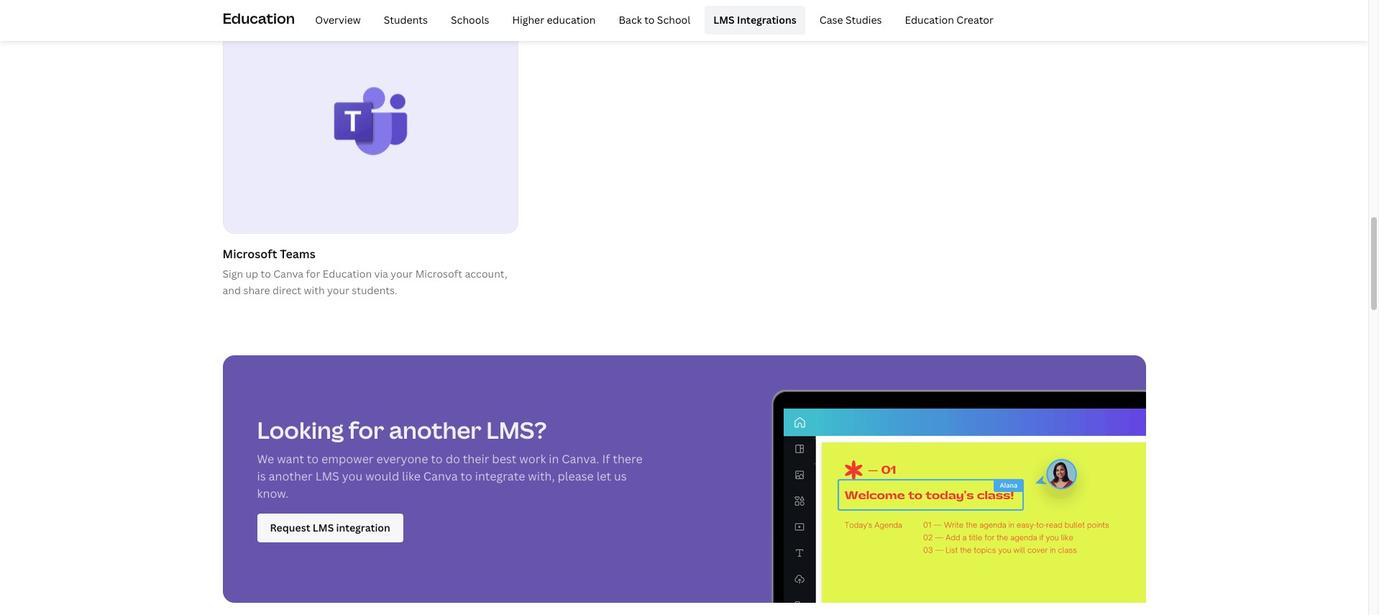 Task type: describe. For each thing, give the bounding box(es) containing it.
1 horizontal spatial lms
[[714, 13, 735, 26]]

there
[[613, 451, 643, 467]]

education inside sign up to canva for education via your microsoft account, and share direct with your students.
[[323, 267, 372, 281]]

canva.
[[562, 451, 600, 467]]

overview
[[315, 13, 361, 26]]

us
[[614, 468, 627, 484]]

microsoft teams
[[223, 246, 316, 262]]

if
[[603, 451, 610, 467]]

you
[[342, 468, 363, 484]]

to right want
[[307, 451, 319, 467]]

integrations
[[737, 13, 797, 26]]

their
[[463, 451, 490, 467]]

students.
[[352, 283, 398, 297]]

creator
[[957, 13, 994, 26]]

lms integrations link
[[705, 6, 806, 35]]

know.
[[257, 486, 289, 502]]

with,
[[528, 468, 555, 484]]

higher
[[513, 13, 545, 26]]

school
[[657, 13, 691, 26]]

and
[[223, 283, 241, 297]]

integrate
[[475, 468, 525, 484]]

to inside sign up to canva for education via your microsoft account, and share direct with your students.
[[261, 267, 271, 281]]

microsoft teams image
[[223, 11, 518, 233]]

via
[[374, 267, 388, 281]]

lms?
[[487, 414, 547, 445]]

students link
[[375, 6, 437, 35]]

back to school
[[619, 13, 691, 26]]

direct
[[273, 283, 302, 297]]

canva inside sign up to canva for education via your microsoft account, and share direct with your students.
[[274, 267, 304, 281]]

empower
[[322, 451, 374, 467]]

want
[[277, 451, 304, 467]]

canva inside 'looking for another lms? we want to empower everyone to do their best work in canva. if there is another lms you would like canva to integrate with, please let us know.'
[[424, 468, 458, 484]]

0 vertical spatial your
[[391, 267, 413, 281]]

do
[[446, 451, 460, 467]]

1 vertical spatial another
[[269, 468, 313, 484]]

banner image
[[784, 409, 1146, 603]]

lms integrations
[[714, 13, 797, 26]]

we
[[257, 451, 274, 467]]

sign up to canva for education via your microsoft account, and share direct with your students.
[[223, 267, 508, 297]]

overview link
[[307, 6, 370, 35]]

students
[[384, 13, 428, 26]]

account,
[[465, 267, 508, 281]]



Task type: vqa. For each thing, say whether or not it's contained in the screenshot.
Illustrated
no



Task type: locate. For each thing, give the bounding box(es) containing it.
for up empower
[[349, 414, 384, 445]]

for up with
[[306, 267, 320, 281]]

canva down "do"
[[424, 468, 458, 484]]

0 vertical spatial another
[[389, 414, 482, 445]]

sign
[[223, 267, 243, 281]]

lms left integrations
[[714, 13, 735, 26]]

like
[[402, 468, 421, 484]]

microsoft
[[223, 246, 277, 262], [416, 267, 463, 281]]

education
[[547, 13, 596, 26]]

with
[[304, 283, 325, 297]]

microsoft up up
[[223, 246, 277, 262]]

in
[[549, 451, 559, 467]]

0 horizontal spatial lms
[[316, 468, 340, 484]]

to left "do"
[[431, 451, 443, 467]]

for
[[306, 267, 320, 281], [349, 414, 384, 445]]

let
[[597, 468, 612, 484]]

higher education link
[[504, 6, 605, 35]]

up
[[246, 267, 258, 281]]

0 vertical spatial microsoft
[[223, 246, 277, 262]]

education creator
[[906, 13, 994, 26]]

looking
[[257, 414, 344, 445]]

menu bar containing overview
[[301, 6, 1003, 35]]

education creator link
[[897, 6, 1003, 35]]

another down want
[[269, 468, 313, 484]]

microsoft left 'account,' on the left top of page
[[416, 267, 463, 281]]

education
[[223, 8, 295, 28], [906, 13, 955, 26], [323, 267, 372, 281]]

menu bar
[[301, 6, 1003, 35]]

your
[[391, 267, 413, 281], [327, 283, 350, 297]]

0 vertical spatial for
[[306, 267, 320, 281]]

looking for another lms? we want to empower everyone to do their best work in canva. if there is another lms you would like canva to integrate with, please let us know.
[[257, 414, 643, 502]]

for inside 'looking for another lms? we want to empower everyone to do their best work in canva. if there is another lms you would like canva to integrate with, please let us know.'
[[349, 414, 384, 445]]

your right via
[[391, 267, 413, 281]]

case
[[820, 13, 844, 26]]

1 horizontal spatial canva
[[424, 468, 458, 484]]

canva
[[274, 267, 304, 281], [424, 468, 458, 484]]

another
[[389, 414, 482, 445], [269, 468, 313, 484]]

1 vertical spatial your
[[327, 283, 350, 297]]

to
[[645, 13, 655, 26], [261, 267, 271, 281], [307, 451, 319, 467], [431, 451, 443, 467], [461, 468, 473, 484]]

1 horizontal spatial your
[[391, 267, 413, 281]]

studies
[[846, 13, 882, 26]]

back
[[619, 13, 642, 26]]

0 vertical spatial lms
[[714, 13, 735, 26]]

teams
[[280, 246, 316, 262]]

higher education
[[513, 13, 596, 26]]

your right with
[[327, 283, 350, 297]]

0 vertical spatial canva
[[274, 267, 304, 281]]

1 vertical spatial canva
[[424, 468, 458, 484]]

education for education creator
[[906, 13, 955, 26]]

1 vertical spatial lms
[[316, 468, 340, 484]]

to right back
[[645, 13, 655, 26]]

1 horizontal spatial for
[[349, 414, 384, 445]]

everyone
[[377, 451, 428, 467]]

is
[[257, 468, 266, 484]]

0 horizontal spatial microsoft
[[223, 246, 277, 262]]

lms left the you
[[316, 468, 340, 484]]

to down their
[[461, 468, 473, 484]]

0 horizontal spatial your
[[327, 283, 350, 297]]

to right up
[[261, 267, 271, 281]]

schools
[[451, 13, 490, 26]]

case studies link
[[811, 6, 891, 35]]

to inside back to school link
[[645, 13, 655, 26]]

case studies
[[820, 13, 882, 26]]

please
[[558, 468, 594, 484]]

1 vertical spatial microsoft
[[416, 267, 463, 281]]

2 horizontal spatial education
[[906, 13, 955, 26]]

1 horizontal spatial another
[[389, 414, 482, 445]]

would
[[366, 468, 399, 484]]

0 horizontal spatial for
[[306, 267, 320, 281]]

lms
[[714, 13, 735, 26], [316, 468, 340, 484]]

for inside sign up to canva for education via your microsoft account, and share direct with your students.
[[306, 267, 320, 281]]

0 horizontal spatial canva
[[274, 267, 304, 281]]

0 horizontal spatial another
[[269, 468, 313, 484]]

back to school link
[[610, 6, 700, 35]]

lms inside 'looking for another lms? we want to empower everyone to do their best work in canva. if there is another lms you would like canva to integrate with, please let us know.'
[[316, 468, 340, 484]]

work
[[520, 451, 546, 467]]

1 horizontal spatial microsoft
[[416, 267, 463, 281]]

share
[[243, 283, 270, 297]]

0 horizontal spatial education
[[223, 8, 295, 28]]

1 horizontal spatial education
[[323, 267, 372, 281]]

best
[[492, 451, 517, 467]]

microsoft inside sign up to canva for education via your microsoft account, and share direct with your students.
[[416, 267, 463, 281]]

1 vertical spatial for
[[349, 414, 384, 445]]

another up "do"
[[389, 414, 482, 445]]

education for education
[[223, 8, 295, 28]]

schools link
[[442, 6, 498, 35]]

canva up the 'direct'
[[274, 267, 304, 281]]



